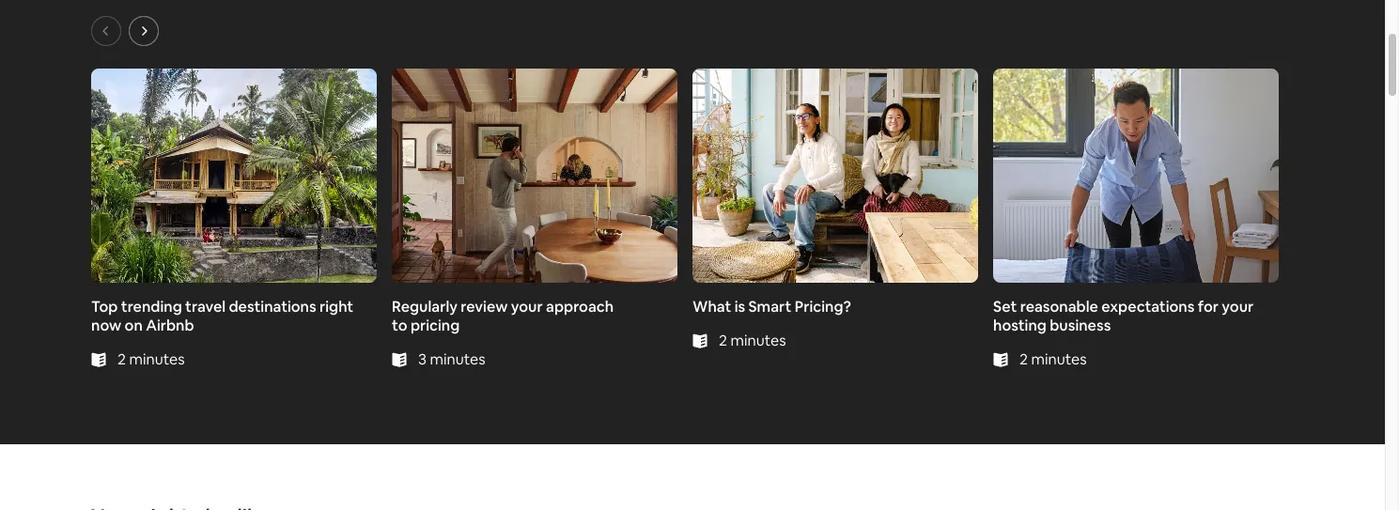 Task type: locate. For each thing, give the bounding box(es) containing it.
expectations
[[1102, 297, 1195, 317]]

regularly
[[392, 297, 458, 317]]

your right review at left
[[511, 297, 543, 317]]

to pricing
[[392, 316, 460, 336]]

minutes
[[731, 331, 786, 351], [129, 350, 185, 370], [430, 350, 486, 370], [1032, 350, 1087, 370]]

your right for
[[1222, 297, 1254, 317]]

three people sit on the front steps of a place listed on airbnb in bali facing large tropical trees and vegetation. image
[[91, 69, 377, 283], [91, 69, 377, 283]]

0 horizontal spatial 2
[[117, 350, 126, 370]]

1 horizontal spatial 2 minutes
[[719, 331, 786, 351]]

2 your from the left
[[1222, 297, 1254, 317]]

a person wearing a blue button-up shirt lays a blanket across the foot of a bed next to a table with a potted white orchid. image
[[994, 69, 1279, 283], [994, 69, 1279, 283]]

2
[[719, 331, 728, 351], [117, 350, 126, 370], [1020, 350, 1028, 370]]

minutes for review
[[430, 350, 486, 370]]

trending
[[121, 297, 182, 317]]

minutes right 3 at the bottom
[[430, 350, 486, 370]]

minutes down what is smart pricing?
[[731, 331, 786, 351]]

your inside set reasonable expectations for your hosting business
[[1222, 297, 1254, 317]]

2 minutes down hosting business
[[1020, 350, 1087, 370]]

set
[[994, 297, 1017, 317]]

0 horizontal spatial 2 minutes
[[117, 350, 185, 370]]

regularly review your approach to pricing
[[392, 297, 614, 336]]

minutes for reasonable
[[1032, 350, 1087, 370]]

destinations
[[229, 297, 316, 317]]

2 horizontal spatial 2 minutes
[[1020, 350, 1087, 370]]

minutes for trending
[[129, 350, 185, 370]]

2 minutes for trending
[[117, 350, 185, 370]]

1 horizontal spatial 2
[[719, 331, 728, 351]]

2 down now
[[117, 350, 126, 370]]

2 minutes down is
[[719, 331, 786, 351]]

2 for set
[[1020, 350, 1028, 370]]

2 minutes
[[719, 331, 786, 351], [117, 350, 185, 370], [1020, 350, 1087, 370]]

2 horizontal spatial 2
[[1020, 350, 1028, 370]]

two people sit on a balcony bench just outside large open windows near potted trees, a table, and a spiral staircase. image
[[693, 69, 978, 283], [693, 69, 978, 283]]

minutes down on airbnb
[[129, 350, 185, 370]]

your
[[511, 297, 543, 317], [1222, 297, 1254, 317]]

1 horizontal spatial your
[[1222, 297, 1254, 317]]

hosting business
[[994, 316, 1111, 336]]

2 down hosting business
[[1020, 350, 1028, 370]]

2 for what
[[719, 331, 728, 351]]

1 your from the left
[[511, 297, 543, 317]]

what is smart pricing?
[[693, 297, 851, 317]]

smart pricing?
[[749, 297, 851, 317]]

minutes down hosting business
[[1032, 350, 1087, 370]]

2 minutes down on airbnb
[[117, 350, 185, 370]]

top trending travel destinations right now on airbnb
[[91, 297, 354, 336]]

0 horizontal spatial your
[[511, 297, 543, 317]]

3 minutes
[[418, 350, 486, 370]]

on airbnb
[[125, 316, 194, 336]]

2 down what
[[719, 331, 728, 351]]

a person holding a mug and a cell phone walks past a dining table toward a bright window as another person looks on. image
[[392, 69, 678, 283], [392, 69, 678, 283]]



Task type: vqa. For each thing, say whether or not it's contained in the screenshot.


Task type: describe. For each thing, give the bounding box(es) containing it.
top
[[91, 297, 118, 317]]

2 minutes for is
[[719, 331, 786, 351]]

reasonable
[[1021, 297, 1099, 317]]

3
[[418, 350, 427, 370]]

is
[[735, 297, 746, 317]]

2 minutes for reasonable
[[1020, 350, 1087, 370]]

review
[[461, 297, 508, 317]]

approach
[[546, 297, 614, 317]]

travel
[[185, 297, 226, 317]]

set reasonable expectations for your hosting business
[[994, 297, 1254, 336]]

for
[[1198, 297, 1219, 317]]

2 for top
[[117, 350, 126, 370]]

minutes for is
[[731, 331, 786, 351]]

what
[[693, 297, 732, 317]]

your inside regularly review your approach to pricing
[[511, 297, 543, 317]]

now
[[91, 316, 121, 336]]

right
[[320, 297, 354, 317]]



